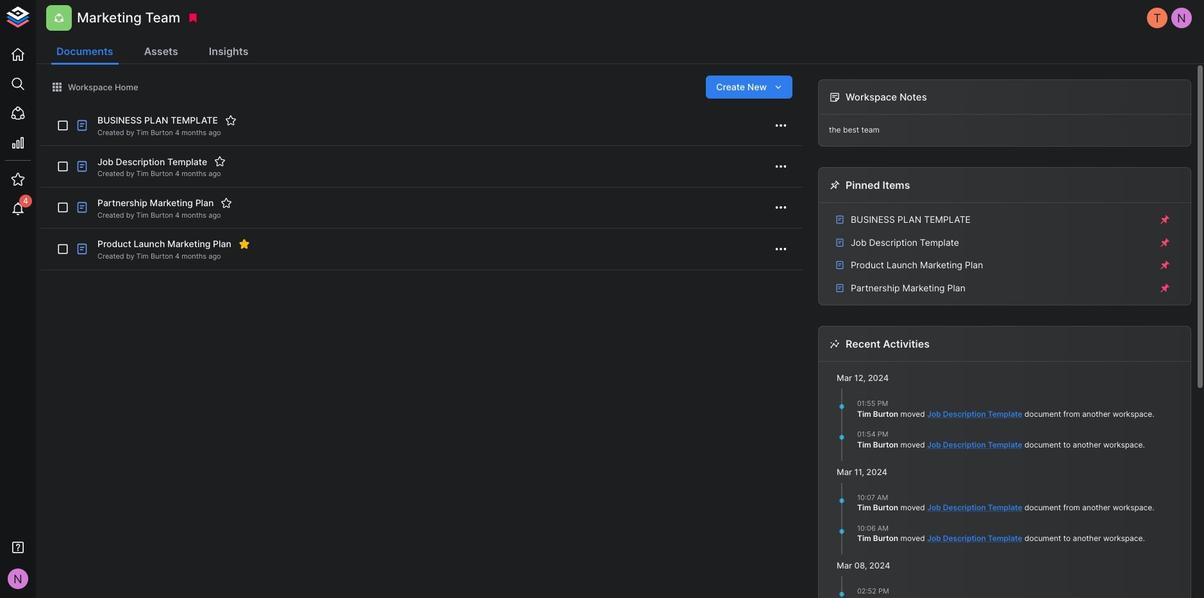 Task type: describe. For each thing, give the bounding box(es) containing it.
1 vertical spatial favorite image
[[221, 197, 232, 209]]

0 vertical spatial favorite image
[[225, 115, 236, 126]]

3 unpin image from the top
[[1159, 260, 1171, 271]]

4 unpin image from the top
[[1159, 283, 1171, 294]]



Task type: locate. For each thing, give the bounding box(es) containing it.
favorite image
[[225, 115, 236, 126], [221, 197, 232, 209]]

unpin image
[[1159, 214, 1171, 226], [1159, 237, 1171, 248], [1159, 260, 1171, 271], [1159, 283, 1171, 294]]

2 unpin image from the top
[[1159, 237, 1171, 248]]

favorite image down favorite image in the top of the page
[[221, 197, 232, 209]]

1 unpin image from the top
[[1159, 214, 1171, 226]]

favorite image
[[214, 156, 226, 168]]

remove bookmark image
[[187, 12, 199, 24]]

remove favorite image
[[238, 239, 250, 250]]

favorite image up favorite image in the top of the page
[[225, 115, 236, 126]]



Task type: vqa. For each thing, say whether or not it's contained in the screenshot.
PIN
no



